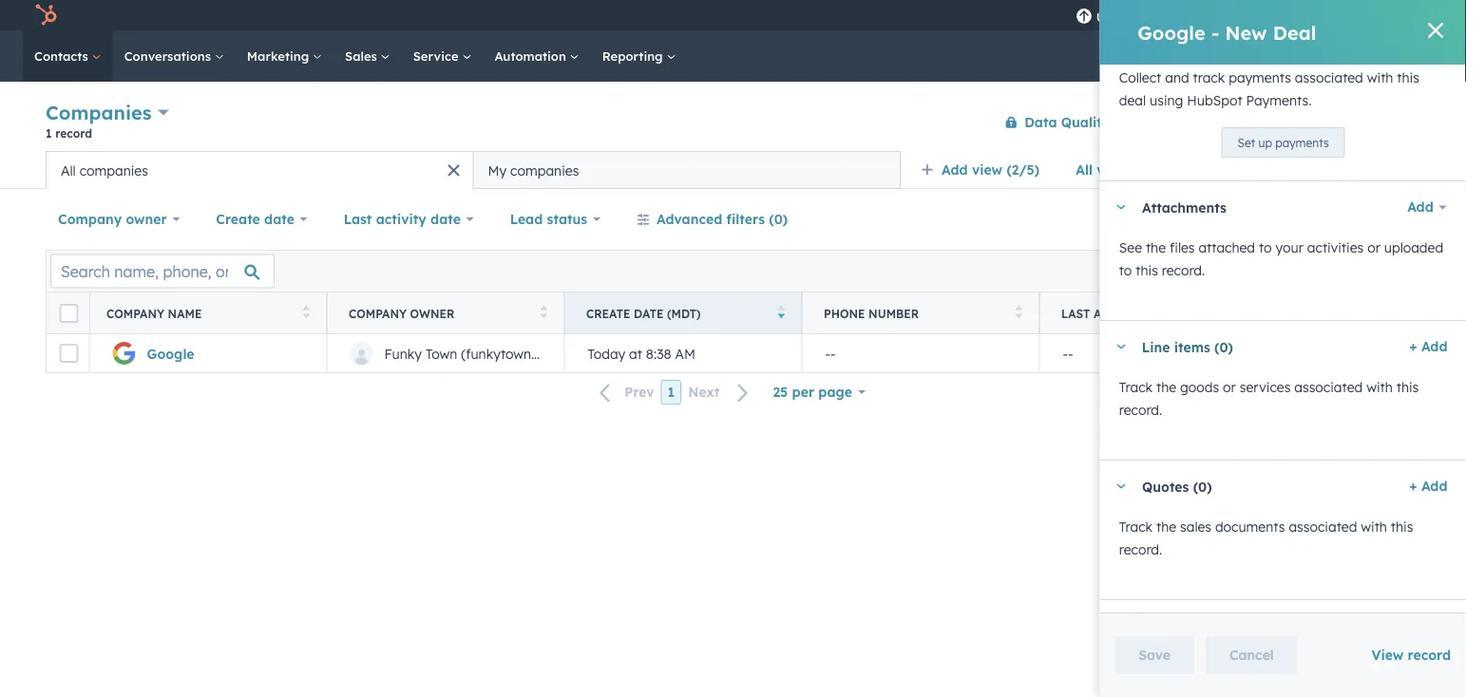 Task type: locate. For each thing, give the bounding box(es) containing it.
prev button
[[588, 380, 661, 405]]

+ add
[[1409, 338, 1447, 355], [1409, 478, 1447, 495]]

the right see
[[1145, 240, 1165, 256]]

quotes (0) button
[[1100, 461, 1401, 512]]

0 vertical spatial or
[[1367, 240, 1380, 256]]

1 press to sort. image from the left
[[303, 305, 310, 319]]

lead status
[[510, 211, 587, 228]]

search image
[[1426, 49, 1440, 63]]

1 horizontal spatial (0)
[[1192, 478, 1211, 495]]

8:38
[[646, 345, 672, 362]]

companies for my companies
[[510, 162, 579, 179]]

0 vertical spatial the
[[1145, 240, 1165, 256]]

0 vertical spatial last
[[344, 211, 372, 228]]

create for create date
[[216, 211, 260, 228]]

1 right the prev at the left bottom of page
[[668, 384, 675, 401]]

google down the name
[[147, 345, 194, 362]]

or right goods
[[1223, 379, 1236, 396]]

1 horizontal spatial (mdt)
[[1187, 306, 1220, 321]]

1 + from the top
[[1409, 338, 1417, 355]]

caret image inside quotes (0) dropdown button
[[1115, 484, 1126, 489]]

1 horizontal spatial last
[[1061, 306, 1090, 321]]

(mdt)
[[667, 306, 701, 321], [1187, 306, 1220, 321]]

1 vertical spatial payments
[[1275, 136, 1329, 150]]

2 vertical spatial associated
[[1288, 519, 1357, 536]]

1 vertical spatial or
[[1223, 379, 1236, 396]]

2 press to sort. element from the left
[[540, 305, 547, 322]]

with inside track the goods or services associated with this record.
[[1366, 379, 1392, 396]]

1 vertical spatial create
[[216, 211, 260, 228]]

1 button
[[661, 380, 681, 405]]

set up payments
[[1237, 136, 1329, 150]]

google
[[1138, 20, 1205, 44], [147, 345, 194, 362]]

marketing link
[[235, 30, 334, 82]]

1 horizontal spatial company owner
[[349, 306, 455, 321]]

2 vertical spatial record.
[[1119, 542, 1162, 558]]

see the files attached to your activities or uploaded to this record.
[[1119, 240, 1443, 279]]

0 horizontal spatial company owner
[[58, 211, 167, 228]]

caret image left quotes
[[1115, 484, 1126, 489]]

+ add for track the goods or services associated with this record.
[[1409, 338, 1447, 355]]

company owner up the funky
[[349, 306, 455, 321]]

1 vertical spatial + add
[[1409, 478, 1447, 495]]

1 vertical spatial owner
[[410, 306, 455, 321]]

0 horizontal spatial all
[[61, 162, 76, 179]]

company owner button
[[46, 200, 192, 239]]

1 -- from the left
[[825, 345, 836, 362]]

google up and
[[1138, 20, 1205, 44]]

1 horizontal spatial press to sort. image
[[540, 305, 547, 319]]

2 vertical spatial the
[[1156, 519, 1176, 536]]

4 press to sort. element from the left
[[1253, 305, 1260, 322]]

descending sort. press to sort ascending. element
[[778, 305, 785, 322]]

1 vertical spatial +
[[1409, 478, 1417, 495]]

1 vertical spatial record.
[[1119, 402, 1162, 419]]

companies
[[46, 101, 152, 124]]

caret image inside attachments dropdown button
[[1115, 205, 1126, 210]]

payments
[[1228, 70, 1291, 86], [1275, 136, 1329, 150]]

(0) right items
[[1214, 339, 1233, 355]]

record right the view
[[1408, 647, 1451, 664]]

1 all from the left
[[1076, 162, 1093, 178]]

(mdt) up am
[[667, 306, 701, 321]]

company down all companies
[[58, 211, 122, 228]]

my companies
[[488, 162, 579, 179]]

the inside 'track the sales documents associated with this record.'
[[1156, 519, 1176, 536]]

1 horizontal spatial google
[[1138, 20, 1205, 44]]

goods
[[1180, 379, 1219, 396]]

0 horizontal spatial google
[[147, 345, 194, 362]]

last activity date (mdt)
[[1061, 306, 1220, 321]]

google - new deal
[[1138, 20, 1316, 44]]

1 inside button
[[668, 384, 675, 401]]

last activity date button
[[331, 200, 486, 239]]

0 vertical spatial (0)
[[769, 211, 788, 228]]

2 vertical spatial create
[[586, 306, 631, 321]]

cancel button
[[1206, 637, 1298, 675]]

press to sort. element
[[303, 305, 310, 322], [540, 305, 547, 322], [1015, 305, 1022, 322], [1253, 305, 1260, 322]]

track down quotes
[[1119, 519, 1152, 536]]

0 horizontal spatial (mdt)
[[667, 306, 701, 321]]

my
[[488, 162, 507, 179]]

funky town image
[[1360, 7, 1377, 24]]

pagination navigation
[[588, 380, 761, 405]]

0 vertical spatial company owner
[[58, 211, 167, 228]]

record down companies
[[55, 126, 92, 140]]

1 vertical spatial google
[[147, 345, 194, 362]]

all companies
[[61, 162, 148, 179]]

(0) right quotes
[[1192, 478, 1211, 495]]

0 horizontal spatial or
[[1223, 379, 1236, 396]]

company
[[1354, 115, 1404, 129]]

+ add button for track the goods or services associated with this record.
[[1409, 336, 1447, 358]]

-
[[1211, 20, 1220, 44], [825, 345, 831, 362], [831, 345, 836, 362], [1063, 345, 1068, 362], [1068, 345, 1073, 362]]

marketplaces button
[[1205, 0, 1245, 30]]

1 vertical spatial track
[[1119, 519, 1152, 536]]

this inside 'track the sales documents associated with this record.'
[[1390, 519, 1413, 536]]

2 (mdt) from the left
[[1187, 306, 1220, 321]]

calling icon button
[[1169, 3, 1201, 28]]

companies
[[79, 162, 148, 179], [510, 162, 579, 179]]

press to sort. image
[[303, 305, 310, 319], [540, 305, 547, 319], [1015, 305, 1022, 319]]

date inside "popup button"
[[431, 211, 461, 228]]

record. down line
[[1119, 402, 1162, 419]]

all down 1 record
[[61, 162, 76, 179]]

2 date from the left
[[1154, 306, 1183, 321]]

caret image down views at top right
[[1115, 205, 1126, 210]]

companies up "company owner" popup button
[[79, 162, 148, 179]]

0 horizontal spatial date
[[634, 306, 664, 321]]

3 press to sort. image from the left
[[1015, 305, 1022, 319]]

track
[[1119, 379, 1152, 396], [1119, 519, 1152, 536]]

the inside see the files attached to your activities or uploaded to this record.
[[1145, 240, 1165, 256]]

1 vertical spatial to
[[1119, 262, 1132, 279]]

google link
[[147, 345, 194, 362]]

companies right my
[[510, 162, 579, 179]]

0 horizontal spatial press to sort. image
[[303, 305, 310, 319]]

create for create date (mdt)
[[586, 306, 631, 321]]

last inside the last activity date "popup button"
[[344, 211, 372, 228]]

0 vertical spatial record.
[[1161, 262, 1205, 279]]

1 horizontal spatial 1
[[668, 384, 675, 401]]

caret image
[[1115, 345, 1126, 349]]

the inside track the goods or services associated with this record.
[[1156, 379, 1176, 396]]

quality
[[1061, 114, 1110, 130]]

2 all from the left
[[61, 162, 76, 179]]

payments.
[[1246, 92, 1311, 109]]

last
[[344, 211, 372, 228], [1061, 306, 1090, 321]]

last for last activity date (mdt)
[[1061, 306, 1090, 321]]

1 vertical spatial + add button
[[1409, 475, 1447, 498]]

0 horizontal spatial --
[[825, 345, 836, 362]]

2 + add from the top
[[1409, 478, 1447, 495]]

1 vertical spatial record
[[1408, 647, 1451, 664]]

1 + add from the top
[[1409, 338, 1447, 355]]

record. down quotes
[[1119, 542, 1162, 558]]

0 vertical spatial track
[[1119, 379, 1152, 396]]

payments inside collect and track payments associated with this deal using hubspot payments.
[[1228, 70, 1291, 86]]

0 vertical spatial owner
[[126, 211, 167, 228]]

1 horizontal spatial record
[[1408, 647, 1451, 664]]

2 caret image from the top
[[1115, 484, 1126, 489]]

per
[[792, 384, 814, 401]]

last left activity
[[1061, 306, 1090, 321]]

1 horizontal spatial or
[[1367, 240, 1380, 256]]

automation
[[495, 48, 570, 64]]

set
[[1237, 136, 1255, 150]]

add view (2/5) button
[[908, 151, 1063, 189]]

owner
[[126, 211, 167, 228], [410, 306, 455, 321]]

2 press to sort. image from the left
[[540, 305, 547, 319]]

associated inside 'track the sales documents associated with this record.'
[[1288, 519, 1357, 536]]

(0) for advanced filters (0)
[[769, 211, 788, 228]]

the left goods
[[1156, 379, 1176, 396]]

advanced filters (0)
[[657, 211, 788, 228]]

1 companies from the left
[[79, 162, 148, 179]]

associated inside collect and track payments associated with this deal using hubspot payments.
[[1295, 70, 1363, 86]]

(0) right 'filters'
[[769, 211, 788, 228]]

notifications button
[[1312, 0, 1344, 30]]

this inside track the goods or services associated with this record.
[[1396, 379, 1419, 396]]

1 down companies
[[46, 126, 52, 140]]

help button
[[1249, 0, 1281, 30]]

record for view record
[[1408, 647, 1451, 664]]

+
[[1409, 338, 1417, 355], [1409, 478, 1417, 495]]

add inside popup button
[[1407, 199, 1433, 215]]

1 horizontal spatial all
[[1076, 162, 1093, 178]]

town
[[426, 345, 457, 362]]

25 per page button
[[761, 373, 878, 411]]

to down see
[[1119, 262, 1132, 279]]

(mdt) up items
[[1187, 306, 1220, 321]]

(0) for line items (0)
[[1214, 339, 1233, 355]]

2 track from the top
[[1119, 519, 1152, 536]]

0 horizontal spatial to
[[1119, 262, 1132, 279]]

0 vertical spatial 1
[[46, 126, 52, 140]]

1 date from the left
[[264, 211, 294, 228]]

+ add button for track the sales documents associated with this record.
[[1409, 475, 1447, 498]]

associated right the services
[[1294, 379, 1362, 396]]

0 horizontal spatial date
[[264, 211, 294, 228]]

0 vertical spatial google
[[1138, 20, 1205, 44]]

attached
[[1198, 240, 1255, 256]]

0 horizontal spatial companies
[[79, 162, 148, 179]]

2 horizontal spatial press to sort. image
[[1015, 305, 1022, 319]]

hubspot link
[[23, 4, 71, 27]]

record inside companies banner
[[55, 126, 92, 140]]

0 vertical spatial + add button
[[1409, 336, 1447, 358]]

0 vertical spatial to
[[1259, 240, 1271, 256]]

date right activity at the top left of page
[[431, 211, 461, 228]]

view record link
[[1372, 647, 1451, 664]]

date up line
[[1154, 306, 1183, 321]]

city
[[1299, 306, 1327, 321]]

-- up page
[[825, 345, 836, 362]]

1 vertical spatial caret image
[[1115, 484, 1126, 489]]

-- left caret icon
[[1063, 345, 1073, 362]]

0 vertical spatial +
[[1409, 338, 1417, 355]]

1 + add button from the top
[[1409, 336, 1447, 358]]

0 vertical spatial + add
[[1409, 338, 1447, 355]]

automation link
[[483, 30, 591, 82]]

record. inside 'track the sales documents associated with this record.'
[[1119, 542, 1162, 558]]

1 horizontal spatial create
[[586, 306, 631, 321]]

line items (0) button
[[1100, 321, 1401, 373]]

0 horizontal spatial record
[[55, 126, 92, 140]]

to
[[1259, 240, 1271, 256], [1119, 262, 1132, 279]]

track inside 'track the sales documents associated with this record.'
[[1119, 519, 1152, 536]]

0 vertical spatial with
[[1367, 70, 1393, 86]]

the for files
[[1145, 240, 1165, 256]]

all inside button
[[61, 162, 76, 179]]

2 horizontal spatial create
[[1315, 115, 1351, 129]]

1 vertical spatial 1
[[668, 384, 675, 401]]

to left your
[[1259, 240, 1271, 256]]

1 vertical spatial with
[[1366, 379, 1392, 396]]

associated up create company button on the right of page
[[1295, 70, 1363, 86]]

1 vertical spatial (0)
[[1214, 339, 1233, 355]]

1 vertical spatial associated
[[1294, 379, 1362, 396]]

1 vertical spatial last
[[1061, 306, 1090, 321]]

date
[[264, 211, 294, 228], [431, 211, 461, 228]]

0 horizontal spatial owner
[[126, 211, 167, 228]]

1 horizontal spatial --
[[1063, 345, 1073, 362]]

0 vertical spatial associated
[[1295, 70, 1363, 86]]

create down all companies button
[[216, 211, 260, 228]]

company owner inside popup button
[[58, 211, 167, 228]]

companies banner
[[46, 97, 1421, 151]]

menu
[[1062, 0, 1443, 30]]

the
[[1145, 240, 1165, 256], [1156, 379, 1176, 396], [1156, 519, 1176, 536]]

1 horizontal spatial date
[[431, 211, 461, 228]]

create inside button
[[1315, 115, 1351, 129]]

(0) inside button
[[769, 211, 788, 228]]

0 vertical spatial record
[[55, 126, 92, 140]]

track inside track the goods or services associated with this record.
[[1119, 379, 1152, 396]]

the left sales
[[1156, 519, 1176, 536]]

companies inside button
[[510, 162, 579, 179]]

companies inside button
[[79, 162, 148, 179]]

deal
[[1273, 20, 1316, 44]]

track down caret icon
[[1119, 379, 1152, 396]]

company owner down all companies
[[58, 211, 167, 228]]

next button
[[681, 380, 761, 405]]

payments up payments.
[[1228, 70, 1291, 86]]

company inside popup button
[[58, 211, 122, 228]]

0 horizontal spatial last
[[344, 211, 372, 228]]

or right activities
[[1367, 240, 1380, 256]]

payments right up
[[1275, 136, 1329, 150]]

with inside 'track the sales documents associated with this record.'
[[1360, 519, 1387, 536]]

record.
[[1161, 262, 1205, 279], [1119, 402, 1162, 419], [1119, 542, 1162, 558]]

date down all companies button
[[264, 211, 294, 228]]

all for all views
[[1076, 162, 1093, 178]]

page
[[818, 384, 852, 401]]

conversations
[[124, 48, 215, 64]]

create
[[1315, 115, 1351, 129], [216, 211, 260, 228], [586, 306, 631, 321]]

close image
[[1428, 23, 1443, 38]]

1 track from the top
[[1119, 379, 1152, 396]]

2 companies from the left
[[510, 162, 579, 179]]

menu item
[[1163, 0, 1167, 30]]

1 horizontal spatial date
[[1154, 306, 1183, 321]]

1 caret image from the top
[[1115, 205, 1126, 210]]

items
[[1174, 339, 1210, 355]]

date up the today at 8:38 am
[[634, 306, 664, 321]]

0 vertical spatial payments
[[1228, 70, 1291, 86]]

0 horizontal spatial 1
[[46, 126, 52, 140]]

2 horizontal spatial (0)
[[1214, 339, 1233, 355]]

record. down files
[[1161, 262, 1205, 279]]

1 vertical spatial company owner
[[349, 306, 455, 321]]

this inside collect and track payments associated with this deal using hubspot payments.
[[1397, 70, 1419, 86]]

number
[[869, 306, 919, 321]]

+ for track the goods or services associated with this record.
[[1409, 338, 1417, 355]]

line
[[1141, 339, 1170, 355]]

track
[[1193, 70, 1225, 86]]

0 vertical spatial create
[[1315, 115, 1351, 129]]

3 press to sort. element from the left
[[1015, 305, 1022, 322]]

0 horizontal spatial (0)
[[769, 211, 788, 228]]

search button
[[1417, 40, 1449, 72]]

create up today at the left
[[586, 306, 631, 321]]

1 horizontal spatial companies
[[510, 162, 579, 179]]

with inside collect and track payments associated with this deal using hubspot payments.
[[1367, 70, 1393, 86]]

2 + from the top
[[1409, 478, 1417, 495]]

owner up town
[[410, 306, 455, 321]]

2 -- from the left
[[1063, 345, 1073, 362]]

menu containing funky
[[1062, 0, 1443, 30]]

press to sort. image for company owner
[[540, 305, 547, 319]]

or inside track the goods or services associated with this record.
[[1223, 379, 1236, 396]]

associated right documents
[[1288, 519, 1357, 536]]

all left views at top right
[[1076, 162, 1093, 178]]

2 vertical spatial with
[[1360, 519, 1387, 536]]

associated inside track the goods or services associated with this record.
[[1294, 379, 1362, 396]]

2 date from the left
[[431, 211, 461, 228]]

create inside popup button
[[216, 211, 260, 228]]

2 + add button from the top
[[1409, 475, 1447, 498]]

date
[[634, 306, 664, 321], [1154, 306, 1183, 321]]

track for track the sales documents associated with this record.
[[1119, 519, 1152, 536]]

caret image
[[1115, 205, 1126, 210], [1115, 484, 1126, 489]]

last left activity at the top left of page
[[344, 211, 372, 228]]

service link
[[402, 30, 483, 82]]

collect
[[1119, 70, 1161, 86]]

settings link
[[1285, 5, 1308, 25]]

associated for payments
[[1295, 70, 1363, 86]]

create left 'company'
[[1315, 115, 1351, 129]]

press to sort. element for phone number
[[1015, 305, 1022, 322]]

owner up search name, phone, or domain search field
[[126, 211, 167, 228]]

0 horizontal spatial create
[[216, 211, 260, 228]]

1 vertical spatial the
[[1156, 379, 1176, 396]]

1 inside companies banner
[[46, 126, 52, 140]]

0 vertical spatial caret image
[[1115, 205, 1126, 210]]



Task type: vqa. For each thing, say whether or not it's contained in the screenshot.
first of from the bottom of the page
no



Task type: describe. For each thing, give the bounding box(es) containing it.
all views link
[[1063, 151, 1146, 189]]

25 per page
[[773, 384, 852, 401]]

calling icon image
[[1176, 7, 1193, 24]]

owner inside popup button
[[126, 211, 167, 228]]

add view (2/5)
[[942, 162, 1040, 178]]

set up payments link
[[1221, 127, 1345, 158]]

record for 1 record
[[55, 126, 92, 140]]

hubspot image
[[34, 4, 57, 27]]

sales
[[1180, 519, 1211, 536]]

press to sort. element for last activity date (mdt)
[[1253, 305, 1260, 322]]

attachments
[[1141, 199, 1226, 216]]

track for track the goods or services associated with this record.
[[1119, 379, 1152, 396]]

attachments button
[[1100, 182, 1387, 233]]

quotes (0)
[[1141, 478, 1211, 495]]

caret image for attachments
[[1115, 205, 1126, 210]]

or inside see the files attached to your activities or uploaded to this record.
[[1367, 240, 1380, 256]]

sales
[[345, 48, 381, 64]]

advanced filters (0) button
[[624, 200, 800, 239]]

1 for 1 record
[[46, 126, 52, 140]]

press to sort. image for phone number
[[1015, 305, 1022, 319]]

1 horizontal spatial to
[[1259, 240, 1271, 256]]

google for google link
[[147, 345, 194, 362]]

view
[[972, 162, 1003, 178]]

company up the funky
[[349, 306, 407, 321]]

this inside see the files attached to your activities or uploaded to this record.
[[1135, 262, 1158, 279]]

contacts link
[[23, 30, 113, 82]]

-- button
[[802, 334, 1040, 372]]

caret image for quotes (0)
[[1115, 484, 1126, 489]]

collect and track payments associated with this deal using hubspot payments.
[[1119, 70, 1419, 109]]

create company
[[1315, 115, 1404, 129]]

view record
[[1372, 647, 1451, 664]]

descending sort. press to sort ascending. image
[[778, 305, 785, 319]]

status
[[547, 211, 587, 228]]

filters
[[727, 211, 765, 228]]

create date button
[[204, 200, 320, 239]]

at
[[629, 345, 642, 362]]

all companies button
[[46, 151, 473, 189]]

companies button
[[46, 99, 169, 126]]

marketplaces image
[[1216, 9, 1233, 26]]

1 record
[[46, 126, 92, 140]]

contacts
[[34, 48, 92, 64]]

today at 8:38 am
[[588, 345, 696, 362]]

upgrade image
[[1075, 9, 1093, 26]]

import
[[1233, 115, 1272, 129]]

+ for track the sales documents associated with this record.
[[1409, 478, 1417, 495]]

funky
[[384, 345, 422, 362]]

uploaded
[[1384, 240, 1443, 256]]

reporting
[[602, 48, 667, 64]]

with for collect and track payments associated with this deal using hubspot payments.
[[1367, 70, 1393, 86]]

Search HubSpot search field
[[1199, 40, 1432, 72]]

views
[[1097, 162, 1134, 178]]

next
[[688, 384, 720, 401]]

the for goods
[[1156, 379, 1176, 396]]

files
[[1169, 240, 1194, 256]]

lead status button
[[498, 200, 613, 239]]

create date
[[216, 211, 294, 228]]

services
[[1239, 379, 1290, 396]]

quotes
[[1141, 478, 1188, 495]]

funky town (funkytownclown1@gmail.com)
[[384, 345, 656, 362]]

advanced
[[657, 211, 722, 228]]

data quality button
[[992, 103, 1111, 141]]

my companies button
[[473, 151, 901, 189]]

data
[[1024, 114, 1057, 130]]

Search name, phone, or domain search field
[[50, 254, 275, 288]]

1 horizontal spatial owner
[[410, 306, 455, 321]]

1 press to sort. element from the left
[[303, 305, 310, 322]]

save button
[[1115, 637, 1194, 675]]

sales link
[[334, 30, 402, 82]]

notifications image
[[1320, 9, 1337, 26]]

company name
[[106, 306, 202, 321]]

funky button
[[1348, 0, 1441, 30]]

lead
[[510, 211, 543, 228]]

press to sort. element for company owner
[[540, 305, 547, 322]]

the for sales
[[1156, 519, 1176, 536]]

cancel
[[1230, 647, 1274, 664]]

up
[[1258, 136, 1272, 150]]

all for all companies
[[61, 162, 76, 179]]

phone number
[[824, 306, 919, 321]]

+ add for track the sales documents associated with this record.
[[1409, 478, 1447, 495]]

settings image
[[1288, 8, 1305, 25]]

activities
[[1307, 240, 1363, 256]]

data quality
[[1024, 114, 1110, 130]]

conversations link
[[113, 30, 235, 82]]

marketing
[[247, 48, 313, 64]]

am
[[675, 345, 696, 362]]

activity
[[1094, 306, 1150, 321]]

companies for all companies
[[79, 162, 148, 179]]

1 date from the left
[[634, 306, 664, 321]]

create date (mdt)
[[586, 306, 701, 321]]

funky
[[1381, 7, 1413, 23]]

1 for 1
[[668, 384, 675, 401]]

create company button
[[1299, 107, 1421, 137]]

(2/5)
[[1007, 162, 1040, 178]]

add button
[[1395, 188, 1447, 226]]

2 vertical spatial (0)
[[1192, 478, 1211, 495]]

payments inside set up payments link
[[1275, 136, 1329, 150]]

save
[[1139, 647, 1171, 664]]

help image
[[1256, 9, 1273, 26]]

service
[[413, 48, 462, 64]]

associated for documents
[[1288, 519, 1357, 536]]

google for google - new deal
[[1138, 20, 1205, 44]]

funky town (funkytownclown1@gmail.com) button
[[327, 334, 656, 372]]

record. inside see the files attached to your activities or uploaded to this record.
[[1161, 262, 1205, 279]]

company left the name
[[106, 306, 164, 321]]

add inside popup button
[[942, 162, 968, 178]]

documents
[[1215, 519, 1285, 536]]

25
[[773, 384, 788, 401]]

hubspot
[[1187, 92, 1242, 109]]

reporting link
[[591, 30, 687, 82]]

date inside popup button
[[264, 211, 294, 228]]

-- inside button
[[825, 345, 836, 362]]

last activity date
[[344, 211, 461, 228]]

line items (0)
[[1141, 339, 1233, 355]]

create for create company
[[1315, 115, 1351, 129]]

with for track the sales documents associated with this record.
[[1360, 519, 1387, 536]]

activity
[[376, 211, 426, 228]]

today
[[588, 345, 625, 362]]

last for last activity date
[[344, 211, 372, 228]]

your
[[1275, 240, 1303, 256]]

1 (mdt) from the left
[[667, 306, 701, 321]]

record. inside track the goods or services associated with this record.
[[1119, 402, 1162, 419]]



